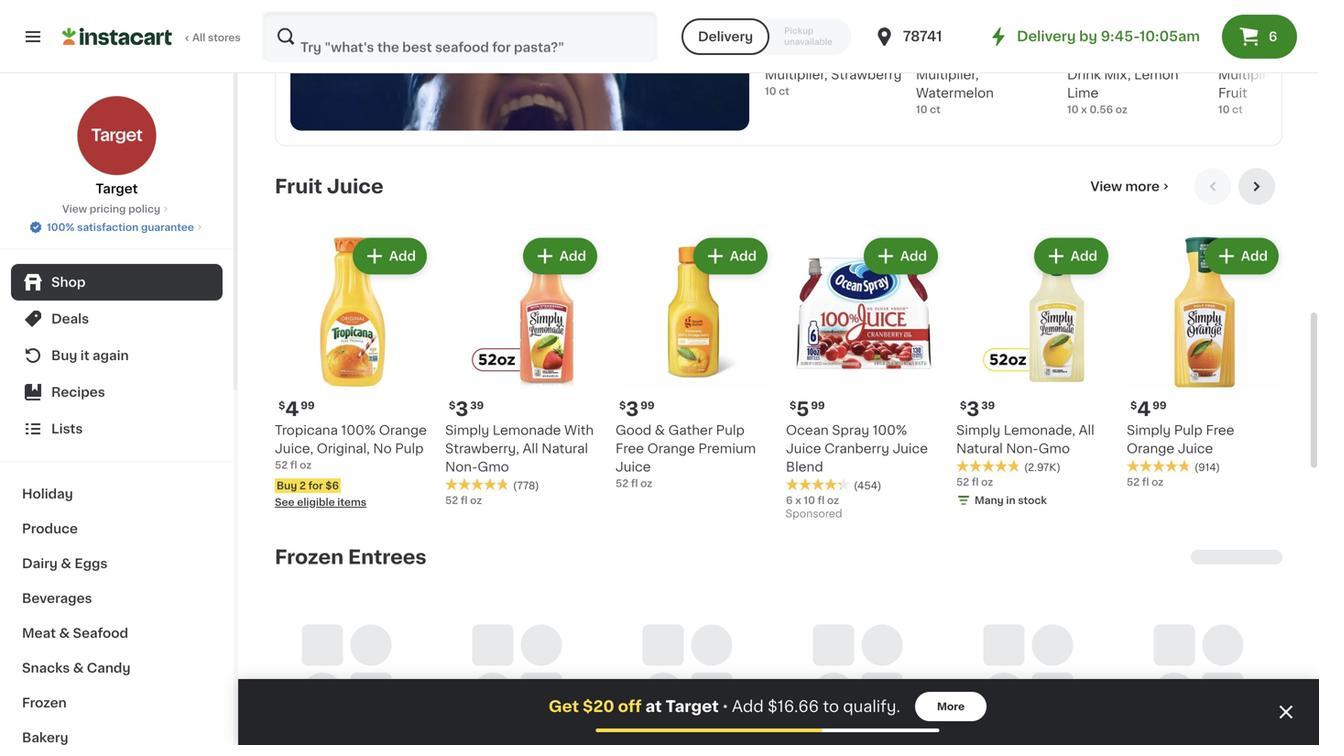 Task type: vqa. For each thing, say whether or not it's contained in the screenshot.
Senior
no



Task type: locate. For each thing, give the bounding box(es) containing it.
oz inside good & gather pulp free orange premium juice 52 fl oz
[[641, 478, 653, 488]]

buy inside buy it again link
[[51, 349, 77, 362]]

all stores
[[192, 33, 241, 43]]

frozen for frozen
[[22, 696, 67, 709]]

1 vertical spatial view
[[62, 204, 87, 214]]

simply inside simply lemonade, all natural non-gmo
[[957, 424, 1001, 436]]

& left candy
[[73, 662, 84, 674]]

0 horizontal spatial 3
[[456, 399, 469, 419]]

1 liquid from the left
[[765, 50, 805, 63]]

oz up many
[[982, 477, 994, 487]]

target link
[[77, 95, 157, 198]]

free
[[1206, 424, 1235, 436], [616, 442, 644, 455]]

oz down good in the left of the page
[[641, 478, 653, 488]]

meat & seafood
[[22, 627, 128, 640]]

1 horizontal spatial 6
[[1269, 30, 1278, 43]]

99 for hydration
[[797, 27, 811, 37]]

2 hydration from the left
[[980, 50, 1044, 63]]

99 up tropicana
[[301, 400, 315, 410]]

0 horizontal spatial $ 17 99
[[769, 26, 811, 45]]

$ for simply pulp free orange juice
[[1131, 400, 1138, 410]]

1 horizontal spatial view
[[1091, 180, 1123, 193]]

multiplier, down service type group
[[765, 68, 828, 81]]

$ up watermelon
[[920, 27, 927, 37]]

4 product group from the left
[[786, 234, 942, 524]]

frozen up bakery
[[22, 696, 67, 709]]

100% satisfaction guarantee
[[47, 222, 194, 232]]

6 up sponsored badge image
[[786, 495, 793, 505]]

$ 17 liquid i.v. hydration multiplier, watermelon 10 ct
[[916, 26, 1044, 115]]

view pricing policy link
[[62, 202, 171, 216]]

item carousel region
[[750, 0, 1320, 117], [275, 168, 1283, 531]]

fl inside good & gather pulp free orange premium juice 52 fl oz
[[631, 478, 638, 488]]

$ for simply lemonade, all natural non-gmo
[[960, 400, 967, 410]]

1 vertical spatial item carousel region
[[275, 168, 1283, 531]]

10
[[765, 86, 777, 96], [916, 104, 928, 115], [1068, 104, 1079, 115], [1219, 104, 1230, 115], [804, 495, 816, 505]]

target inside treatment tracker modal dialog
[[666, 699, 719, 714]]

100% left satisfaction
[[47, 222, 75, 232]]

liquid for liquid i.v. hydration multiplier, strawberry
[[765, 50, 805, 63]]

delivery button
[[682, 18, 770, 55]]

1 horizontal spatial $ 3 39
[[960, 399, 995, 419]]

99 right 5
[[811, 400, 825, 410]]

3 for good & gather pulp free orange premium juice
[[626, 399, 639, 419]]

free inside good & gather pulp free orange premium juice 52 fl oz
[[616, 442, 644, 455]]

juice up blend
[[786, 442, 822, 455]]

4 i.v. from the left
[[1262, 50, 1279, 63]]

i.v. for drink
[[1110, 50, 1128, 63]]

liquid for liquid i.v. electrolyte drink mix, lemon lime
[[1068, 50, 1107, 63]]

39 up simply lemonade, all natural non-gmo
[[982, 400, 995, 410]]

juice
[[327, 177, 384, 196], [786, 442, 822, 455], [893, 442, 928, 455], [1178, 442, 1214, 455], [616, 460, 651, 473]]

2 17 from the left
[[927, 26, 947, 45]]

0 vertical spatial item carousel region
[[750, 0, 1320, 117]]

$ 17 99 up "liquid i.v. hydration multiplier, strawberry 10 ct"
[[769, 26, 811, 45]]

& for snacks
[[73, 662, 84, 674]]

ct down service type group
[[779, 86, 790, 96]]

1 add button from the left
[[354, 239, 425, 272]]

oz right 0.56
[[1116, 104, 1128, 115]]

3 simply from the left
[[1127, 424, 1171, 436]]

2 horizontal spatial $ 17 99
[[1222, 26, 1265, 45]]

99 for orange
[[301, 400, 315, 410]]

0 horizontal spatial simply
[[445, 424, 489, 436]]

3 liquid from the left
[[1068, 50, 1107, 63]]

buy left 'it'
[[51, 349, 77, 362]]

1 i.v. from the left
[[808, 50, 825, 63]]

2 4 from the left
[[1138, 399, 1151, 419]]

in
[[1007, 495, 1016, 505]]

$ inside $ 3 99
[[619, 400, 626, 410]]

1 vertical spatial free
[[616, 442, 644, 455]]

fl up sponsored badge image
[[818, 495, 825, 505]]

product group
[[275, 234, 431, 509], [445, 234, 601, 508], [616, 234, 772, 491], [786, 234, 942, 524], [957, 234, 1113, 511], [1127, 234, 1283, 489]]

1 vertical spatial frozen
[[22, 696, 67, 709]]

all right the lemonade,
[[1079, 424, 1095, 436]]

add button for good & gather pulp free orange premium juice
[[695, 239, 766, 272]]

1 horizontal spatial 52 fl oz
[[957, 477, 994, 487]]

6
[[1269, 30, 1278, 43], [786, 495, 793, 505]]

1 horizontal spatial simply
[[957, 424, 1001, 436]]

good
[[616, 424, 652, 436]]

2 horizontal spatial 100%
[[873, 424, 908, 436]]

ct down 6 button
[[1233, 104, 1243, 115]]

52 for simply pulp free orange juice
[[1127, 477, 1140, 487]]

add for simply pulp free orange juice's add "button"
[[1242, 250, 1268, 262]]

$ 4 99 up tropicana
[[279, 399, 315, 419]]

100% inside ocean spray 100% juice cranberry juice blend
[[873, 424, 908, 436]]

simply for simply pulp free orange juice
[[1127, 424, 1171, 436]]

buy left '2'
[[277, 480, 297, 491]]

& left eggs
[[61, 557, 71, 570]]

3 for simply lemonade, all natural non-gmo
[[967, 399, 980, 419]]

no
[[373, 442, 392, 455]]

3 up strawberry,
[[456, 399, 469, 419]]

delivery
[[1017, 30, 1076, 43], [698, 30, 753, 43]]

recipes
[[51, 386, 105, 399]]

0 vertical spatial target
[[96, 182, 138, 195]]

pulp
[[716, 424, 745, 436], [1175, 424, 1203, 436], [395, 442, 424, 455]]

1 39 from the left
[[470, 400, 484, 410]]

pulp right no
[[395, 442, 424, 455]]

99 up good in the left of the page
[[641, 400, 655, 410]]

1 $ 3 39 from the left
[[449, 399, 484, 419]]

1 17 from the left
[[776, 26, 796, 45]]

0 vertical spatial buy
[[51, 349, 77, 362]]

meat & seafood link
[[11, 616, 223, 651]]

$ right 10:05am
[[1222, 27, 1229, 37]]

6 add button from the left
[[1207, 239, 1277, 272]]

natural
[[542, 442, 588, 455], [957, 442, 1003, 455]]

1 horizontal spatial $ 17 99
[[1071, 26, 1114, 45]]

52 down strawberry,
[[445, 495, 458, 505]]

10 down 6 button
[[1219, 104, 1230, 115]]

oz inside tropicana 100% orange juice, original, no pulp 52 fl oz
[[300, 460, 312, 470]]

1 horizontal spatial delivery
[[1017, 30, 1076, 43]]

17 for liquid i.v. hydra
[[1229, 26, 1249, 45]]

1 vertical spatial target
[[666, 699, 719, 714]]

oz down juice,
[[300, 460, 312, 470]]

frozen
[[275, 547, 344, 567], [22, 696, 67, 709]]

4 for tropicana 100% orange juice, original, no pulp
[[285, 399, 299, 419]]

1 horizontal spatial target
[[666, 699, 719, 714]]

0 horizontal spatial all
[[192, 33, 206, 43]]

2 horizontal spatial orange
[[1127, 442, 1175, 455]]

17 up watermelon
[[927, 26, 947, 45]]

gmo down strawberry,
[[478, 460, 509, 473]]

ct inside liquid i.v. hydra 10 ct
[[1233, 104, 1243, 115]]

$ 4 99 for tropicana 100% orange juice, original, no pulp
[[279, 399, 315, 419]]

free down good in the left of the page
[[616, 442, 644, 455]]

99 for gather
[[641, 400, 655, 410]]

view
[[1091, 180, 1123, 193], [62, 204, 87, 214]]

2 simply from the left
[[957, 424, 1001, 436]]

good & gather pulp free orange premium juice 52 fl oz
[[616, 424, 756, 488]]

non- inside simply lemonade, all natural non-gmo
[[1007, 442, 1039, 455]]

delivery by 9:45-10:05am
[[1017, 30, 1200, 43]]

buy it again link
[[11, 337, 223, 374]]

non- inside 'simply lemonade with strawberry, all natural non-gmo'
[[445, 460, 478, 473]]

2 vertical spatial all
[[523, 442, 539, 455]]

2 multiplier, from the left
[[916, 68, 979, 81]]

1 natural from the left
[[542, 442, 588, 455]]

0 horizontal spatial multiplier,
[[765, 68, 828, 81]]

1 horizontal spatial orange
[[648, 442, 695, 455]]

service type group
[[682, 18, 852, 55]]

3 $ 17 99 from the left
[[1222, 26, 1265, 45]]

39
[[470, 400, 484, 410], [982, 400, 995, 410]]

2 $ 17 99 from the left
[[1071, 26, 1114, 45]]

1 horizontal spatial 100%
[[341, 424, 376, 436]]

view for view more
[[1091, 180, 1123, 193]]

100%
[[47, 222, 75, 232], [341, 424, 376, 436], [873, 424, 908, 436]]

x up sponsored badge image
[[796, 495, 802, 505]]

0 horizontal spatial hydration
[[829, 50, 893, 63]]

$ for liquid i.v. hydra
[[1222, 27, 1229, 37]]

view inside popup button
[[1091, 180, 1123, 193]]

bakery link
[[11, 720, 223, 745]]

$ inside $ 17 liquid i.v. hydration multiplier, watermelon 10 ct
[[920, 27, 927, 37]]

0 vertical spatial free
[[1206, 424, 1235, 436]]

0 vertical spatial non-
[[1007, 442, 1039, 455]]

buy for buy 2 for $6 see eligible items
[[277, 480, 297, 491]]

ct down watermelon
[[930, 104, 941, 115]]

3 up good in the left of the page
[[626, 399, 639, 419]]

i.v.
[[808, 50, 825, 63], [959, 50, 977, 63], [1110, 50, 1128, 63], [1262, 50, 1279, 63]]

liquid inside "liquid i.v. hydration multiplier, strawberry 10 ct"
[[765, 50, 805, 63]]

6 for 6 x 10 fl oz
[[786, 495, 793, 505]]

lists link
[[11, 411, 223, 447]]

99 up liquid i.v. hydra 10 ct
[[1251, 27, 1265, 37]]

produce link
[[11, 511, 223, 546]]

1 horizontal spatial 39
[[982, 400, 995, 410]]

3 i.v. from the left
[[1110, 50, 1128, 63]]

0 horizontal spatial free
[[616, 442, 644, 455]]

add for good & gather pulp free orange premium juice add "button"
[[730, 250, 757, 262]]

& right meat
[[59, 627, 70, 640]]

100% up the original,
[[341, 424, 376, 436]]

0 horizontal spatial natural
[[542, 442, 588, 455]]

1 multiplier, from the left
[[765, 68, 828, 81]]

2 natural from the left
[[957, 442, 1003, 455]]

many
[[975, 495, 1004, 505]]

0 horizontal spatial 100%
[[47, 222, 75, 232]]

4 up tropicana
[[285, 399, 299, 419]]

fl down juice,
[[290, 460, 297, 470]]

item carousel region containing fruit juice
[[275, 168, 1283, 531]]

frozen down eligible
[[275, 547, 344, 567]]

non- down strawberry,
[[445, 460, 478, 473]]

4 liquid from the left
[[1219, 50, 1258, 63]]

$ for good & gather pulp free orange premium juice
[[619, 400, 626, 410]]

2 horizontal spatial 3
[[967, 399, 980, 419]]

0 horizontal spatial buy
[[51, 349, 77, 362]]

1 vertical spatial gmo
[[478, 460, 509, 473]]

1 horizontal spatial non-
[[1007, 442, 1039, 455]]

0 horizontal spatial pulp
[[395, 442, 424, 455]]

5 product group from the left
[[957, 234, 1113, 511]]

1 vertical spatial all
[[1079, 424, 1095, 436]]

2 add button from the left
[[525, 239, 596, 272]]

pulp inside good & gather pulp free orange premium juice 52 fl oz
[[716, 424, 745, 436]]

6 product group from the left
[[1127, 234, 1283, 489]]

52 fl oz
[[957, 477, 994, 487], [1127, 477, 1164, 487], [445, 495, 482, 505]]

0 horizontal spatial $ 3 39
[[449, 399, 484, 419]]

$ for liquid i.v. electrolyte drink mix, lemon lime
[[1071, 27, 1078, 37]]

★★★★★
[[957, 460, 1021, 472], [957, 460, 1021, 472], [1127, 460, 1191, 472], [1127, 460, 1191, 472], [445, 478, 510, 491], [445, 478, 510, 491], [786, 478, 850, 491], [786, 478, 850, 491]]

6 inside button
[[1269, 30, 1278, 43]]

3 17 from the left
[[1078, 26, 1098, 45]]

product group containing 5
[[786, 234, 942, 524]]

dairy
[[22, 557, 58, 570]]

$ for ocean spray 100% juice cranberry juice blend
[[790, 400, 797, 410]]

add for simply lemonade, all natural non-gmo add "button"
[[1071, 250, 1098, 262]]

simply
[[445, 424, 489, 436], [957, 424, 1001, 436], [1127, 424, 1171, 436]]

x down lime
[[1082, 104, 1088, 115]]

buy for buy it again
[[51, 349, 77, 362]]

1 horizontal spatial $ 4 99
[[1131, 399, 1167, 419]]

$ up ocean
[[790, 400, 797, 410]]

6 inside product group
[[786, 495, 793, 505]]

52 fl oz up many
[[957, 477, 994, 487]]

$ 5 99
[[790, 399, 825, 419]]

0 horizontal spatial view
[[62, 204, 87, 214]]

0 horizontal spatial target
[[96, 182, 138, 195]]

$ up strawberry,
[[449, 400, 456, 410]]

simply for simply lemonade with strawberry, all natural non-gmo
[[445, 424, 489, 436]]

view pricing policy
[[62, 204, 160, 214]]

52 down 'simply pulp free orange juice'
[[1127, 477, 1140, 487]]

juice down good in the left of the page
[[616, 460, 651, 473]]

10 down lime
[[1068, 104, 1079, 115]]

17 up liquid i.v. hydra 10 ct
[[1229, 26, 1249, 45]]

liquid inside liquid i.v. hydra 10 ct
[[1219, 50, 1258, 63]]

$ up tropicana
[[279, 400, 285, 410]]

& inside good & gather pulp free orange premium juice 52 fl oz
[[655, 424, 665, 436]]

ocean spray 100% juice cranberry juice blend
[[786, 424, 928, 473]]

all stores link
[[62, 11, 242, 62]]

fl down 'simply pulp free orange juice'
[[1143, 477, 1150, 487]]

item carousel region containing 17
[[750, 0, 1320, 117]]

0 horizontal spatial frozen
[[22, 696, 67, 709]]

i.v. inside liquid i.v. hydra 10 ct
[[1262, 50, 1279, 63]]

i.v. inside "liquid i.v. hydration multiplier, strawberry 10 ct"
[[808, 50, 825, 63]]

$ left by
[[1071, 27, 1078, 37]]

2 $ 4 99 from the left
[[1131, 399, 1167, 419]]

juice,
[[275, 442, 314, 455]]

$ inside $ 5 99
[[790, 400, 797, 410]]

52 fl oz for simply lemonade, all natural non-gmo
[[957, 477, 994, 487]]

1 vertical spatial x
[[796, 495, 802, 505]]

100% satisfaction guarantee button
[[29, 216, 205, 235]]

juice right fruit
[[327, 177, 384, 196]]

0 horizontal spatial 6
[[786, 495, 793, 505]]

1 hydration from the left
[[829, 50, 893, 63]]

gmo up (2.97k) on the bottom right of page
[[1039, 442, 1070, 455]]

again
[[93, 349, 129, 362]]

$ 3 39 for simply lemonade with strawberry, all natural non-gmo
[[449, 399, 484, 419]]

eligible
[[297, 497, 335, 507]]

6 x 10 fl oz
[[786, 495, 839, 505]]

1 vertical spatial non-
[[445, 460, 478, 473]]

0 horizontal spatial gmo
[[478, 460, 509, 473]]

0 horizontal spatial delivery
[[698, 30, 753, 43]]

4 up 'simply pulp free orange juice'
[[1138, 399, 1151, 419]]

fl down good in the left of the page
[[631, 478, 638, 488]]

1 horizontal spatial 3
[[626, 399, 639, 419]]

0 vertical spatial all
[[192, 33, 206, 43]]

5 add button from the left
[[1036, 239, 1107, 272]]

52 down simply lemonade, all natural non-gmo
[[957, 477, 970, 487]]

52 down juice,
[[275, 460, 288, 470]]

2 39 from the left
[[982, 400, 995, 410]]

simply lemonade with strawberry, all natural non-gmo
[[445, 424, 594, 473]]

target up view pricing policy link
[[96, 182, 138, 195]]

0 horizontal spatial $ 4 99
[[279, 399, 315, 419]]

hydration up strawberry
[[829, 50, 893, 63]]

0 vertical spatial frozen
[[275, 547, 344, 567]]

delivery for delivery by 9:45-10:05am
[[1017, 30, 1076, 43]]

all inside 'simply lemonade with strawberry, all natural non-gmo'
[[523, 442, 539, 455]]

1 horizontal spatial natural
[[957, 442, 1003, 455]]

i.v. inside 'liquid i.v. electrolyte drink mix, lemon lime 10 x 0.56 oz'
[[1110, 50, 1128, 63]]

multiplier, up watermelon
[[916, 68, 979, 81]]

pulp up '(914)'
[[1175, 424, 1203, 436]]

$ 4 99 up 'simply pulp free orange juice'
[[1131, 399, 1167, 419]]

natural down with
[[542, 442, 588, 455]]

1 vertical spatial 6
[[786, 495, 793, 505]]

$ up "liquid i.v. hydration multiplier, strawberry 10 ct"
[[769, 27, 776, 37]]

1 horizontal spatial all
[[523, 442, 539, 455]]

99 inside $ 5 99
[[811, 400, 825, 410]]

100% up cranberry at the bottom right of page
[[873, 424, 908, 436]]

view left more
[[1091, 180, 1123, 193]]

free up '(914)'
[[1206, 424, 1235, 436]]

52 fl oz down 'simply pulp free orange juice'
[[1127, 477, 1164, 487]]

simply inside 'simply pulp free orange juice'
[[1127, 424, 1171, 436]]

hydration inside "liquid i.v. hydration multiplier, strawberry 10 ct"
[[829, 50, 893, 63]]

1 horizontal spatial ct
[[930, 104, 941, 115]]

1 3 from the left
[[456, 399, 469, 419]]

recipes link
[[11, 374, 223, 411]]

tropicana 100% orange juice, original, no pulp 52 fl oz
[[275, 424, 427, 470]]

17 for liquid i.v. hydration multiplier, strawberry
[[776, 26, 796, 45]]

0 horizontal spatial 39
[[470, 400, 484, 410]]

1 4 from the left
[[285, 399, 299, 419]]

$ 3 39 up simply lemonade, all natural non-gmo
[[960, 399, 995, 419]]

snacks & candy
[[22, 662, 131, 674]]

add for first add "button" from the left
[[389, 250, 416, 262]]

buy inside buy 2 for $6 see eligible items
[[277, 480, 297, 491]]

spray
[[832, 424, 870, 436]]

52 fl oz down strawberry,
[[445, 495, 482, 505]]

6 button
[[1222, 15, 1298, 59]]

juice inside 'simply pulp free orange juice'
[[1178, 442, 1214, 455]]

17 left 9:45-
[[1078, 26, 1098, 45]]

juice right cranberry at the bottom right of page
[[893, 442, 928, 455]]

3 up simply lemonade, all natural non-gmo
[[967, 399, 980, 419]]

add button
[[354, 239, 425, 272], [525, 239, 596, 272], [695, 239, 766, 272], [866, 239, 937, 272], [1036, 239, 1107, 272], [1207, 239, 1277, 272]]

frozen entrees
[[275, 547, 427, 567]]

deals
[[51, 312, 89, 325]]

3 product group from the left
[[616, 234, 772, 491]]

target logo image
[[77, 95, 157, 176]]

52 for simply lemonade with strawberry, all natural non-gmo
[[445, 495, 458, 505]]

$ for liquid i.v. hydration multiplier, strawberry
[[769, 27, 776, 37]]

2 i.v. from the left
[[959, 50, 977, 63]]

buy 2 for $6 see eligible items
[[275, 480, 367, 507]]

x
[[1082, 104, 1088, 115], [796, 495, 802, 505]]

more
[[1126, 180, 1160, 193]]

1 horizontal spatial gmo
[[1039, 442, 1070, 455]]

gmo inside 'simply lemonade with strawberry, all natural non-gmo'
[[478, 460, 509, 473]]

6 up liquid i.v. hydra 10 ct
[[1269, 30, 1278, 43]]

free inside 'simply pulp free orange juice'
[[1206, 424, 1235, 436]]

orange
[[379, 424, 427, 436], [648, 442, 695, 455], [1127, 442, 1175, 455]]

$ 3 39 up strawberry,
[[449, 399, 484, 419]]

2 3 from the left
[[626, 399, 639, 419]]

39 up strawberry,
[[470, 400, 484, 410]]

natural up many
[[957, 442, 1003, 455]]

99 for hydra
[[1251, 27, 1265, 37]]

39 for lemonade
[[470, 400, 484, 410]]

buy it again
[[51, 349, 129, 362]]

None search field
[[262, 11, 658, 62]]

3 add button from the left
[[695, 239, 766, 272]]

& for good
[[655, 424, 665, 436]]

2 horizontal spatial ct
[[1233, 104, 1243, 115]]

fruit
[[275, 177, 322, 196]]

0 horizontal spatial 4
[[285, 399, 299, 419]]

mix,
[[1105, 68, 1131, 81]]

1 horizontal spatial pulp
[[716, 424, 745, 436]]

dairy & eggs link
[[11, 546, 223, 581]]

1 horizontal spatial multiplier,
[[916, 68, 979, 81]]

0 vertical spatial 6
[[1269, 30, 1278, 43]]

52 inside tropicana 100% orange juice, original, no pulp 52 fl oz
[[275, 460, 288, 470]]

78741
[[903, 30, 943, 43]]

1 horizontal spatial buy
[[277, 480, 297, 491]]

satisfaction
[[77, 222, 139, 232]]

add button for simply lemonade, all natural non-gmo
[[1036, 239, 1107, 272]]

target left the "•"
[[666, 699, 719, 714]]

& right good in the left of the page
[[655, 424, 665, 436]]

$ 17 99 up liquid i.v. hydra 10 ct
[[1222, 26, 1265, 45]]

1 horizontal spatial 4
[[1138, 399, 1151, 419]]

target
[[96, 182, 138, 195], [666, 699, 719, 714]]

0 vertical spatial view
[[1091, 180, 1123, 193]]

0 horizontal spatial ct
[[779, 86, 790, 96]]

delivery inside "button"
[[698, 30, 753, 43]]

2 $ 3 39 from the left
[[960, 399, 995, 419]]

4 add button from the left
[[866, 239, 937, 272]]

non-
[[1007, 442, 1039, 455], [445, 460, 478, 473]]

& inside 'link'
[[61, 557, 71, 570]]

simply inside 'simply lemonade with strawberry, all natural non-gmo'
[[445, 424, 489, 436]]

10 inside $ 17 liquid i.v. hydration multiplier, watermelon 10 ct
[[916, 104, 928, 115]]

52 fl oz for simply lemonade with strawberry, all natural non-gmo
[[445, 495, 482, 505]]

$ up good in the left of the page
[[619, 400, 626, 410]]

0 horizontal spatial non-
[[445, 460, 478, 473]]

0 horizontal spatial 52 fl oz
[[445, 495, 482, 505]]

2 horizontal spatial simply
[[1127, 424, 1171, 436]]

1 horizontal spatial x
[[1082, 104, 1088, 115]]

simply for simply lemonade, all natural non-gmo
[[957, 424, 1001, 436]]

$ 17 99 up the drink
[[1071, 26, 1114, 45]]

1 vertical spatial buy
[[277, 480, 297, 491]]

view left "pricing"
[[62, 204, 87, 214]]

$ 4 99
[[279, 399, 315, 419], [1131, 399, 1167, 419]]

17 right delivery "button"
[[776, 26, 796, 45]]

4
[[285, 399, 299, 419], [1138, 399, 1151, 419]]

by
[[1080, 30, 1098, 43]]

for
[[308, 480, 323, 491]]

$ up 'simply pulp free orange juice'
[[1131, 400, 1138, 410]]

2 horizontal spatial pulp
[[1175, 424, 1203, 436]]

1 simply from the left
[[445, 424, 489, 436]]

0 vertical spatial gmo
[[1039, 442, 1070, 455]]

(2.97k)
[[1025, 462, 1061, 472]]

3 3 from the left
[[967, 399, 980, 419]]

1 $ 4 99 from the left
[[279, 399, 315, 419]]

1 horizontal spatial free
[[1206, 424, 1235, 436]]

hydration up watermelon
[[980, 50, 1044, 63]]

1 horizontal spatial hydration
[[980, 50, 1044, 63]]

2 horizontal spatial 52 fl oz
[[1127, 477, 1164, 487]]

0 vertical spatial x
[[1082, 104, 1088, 115]]

2 horizontal spatial all
[[1079, 424, 1095, 436]]

juice up '(914)'
[[1178, 442, 1214, 455]]

$ up simply lemonade, all natural non-gmo
[[960, 400, 967, 410]]

ct
[[779, 86, 790, 96], [930, 104, 941, 115], [1233, 104, 1243, 115]]

meat
[[22, 627, 56, 640]]

liquid inside 'liquid i.v. electrolyte drink mix, lemon lime 10 x 0.56 oz'
[[1068, 50, 1107, 63]]

99 inside $ 3 99
[[641, 400, 655, 410]]

lemonade
[[493, 424, 561, 436]]

1 $ 17 99 from the left
[[769, 26, 811, 45]]

policy
[[128, 204, 160, 214]]

1 horizontal spatial frozen
[[275, 547, 344, 567]]

10 down watermelon
[[916, 104, 928, 115]]

2 liquid from the left
[[916, 50, 956, 63]]

99 right by
[[1100, 27, 1114, 37]]

0 horizontal spatial orange
[[379, 424, 427, 436]]

4 17 from the left
[[1229, 26, 1249, 45]]

52 inside good & gather pulp free orange premium juice 52 fl oz
[[616, 478, 629, 488]]

non- down the lemonade,
[[1007, 442, 1039, 455]]



Task type: describe. For each thing, give the bounding box(es) containing it.
strawberry,
[[445, 442, 520, 455]]

deals link
[[11, 301, 223, 337]]

17 inside $ 17 liquid i.v. hydration multiplier, watermelon 10 ct
[[927, 26, 947, 45]]

2
[[300, 480, 306, 491]]

6 for 6
[[1269, 30, 1278, 43]]

78741 button
[[874, 11, 984, 62]]

gmo inside simply lemonade, all natural non-gmo
[[1039, 442, 1070, 455]]

add for third add "button" from right
[[901, 250, 927, 262]]

liquid inside $ 17 liquid i.v. hydration multiplier, watermelon 10 ct
[[916, 50, 956, 63]]

i.v. for multiplier,
[[808, 50, 825, 63]]

fl down strawberry,
[[461, 495, 468, 505]]

view more
[[1091, 180, 1160, 193]]

oz up sponsored badge image
[[827, 495, 839, 505]]

simply pulp free orange juice
[[1127, 424, 1235, 455]]

•
[[723, 699, 729, 714]]

99 up 'simply pulp free orange juice'
[[1153, 400, 1167, 410]]

fl up many
[[972, 477, 979, 487]]

add button for simply pulp free orange juice
[[1207, 239, 1277, 272]]

candy
[[87, 662, 131, 674]]

tropicana
[[275, 424, 338, 436]]

frozen link
[[11, 685, 223, 720]]

simply lemonade, all natural non-gmo
[[957, 424, 1095, 455]]

ct inside "liquid i.v. hydration multiplier, strawberry 10 ct"
[[779, 86, 790, 96]]

snacks & candy link
[[11, 651, 223, 685]]

3 for simply lemonade with strawberry, all natural non-gmo
[[456, 399, 469, 419]]

produce
[[22, 522, 78, 535]]

frozen for frozen entrees
[[275, 547, 344, 567]]

natural inside 'simply lemonade with strawberry, all natural non-gmo'
[[542, 442, 588, 455]]

natural inside simply lemonade, all natural non-gmo
[[957, 442, 1003, 455]]

more
[[937, 702, 965, 712]]

$ 17 99 for liquid i.v. electrolyte drink mix, lemon lime
[[1071, 26, 1114, 45]]

$20
[[583, 699, 615, 714]]

Search field
[[264, 13, 656, 60]]

orange inside tropicana 100% orange juice, original, no pulp 52 fl oz
[[379, 424, 427, 436]]

guarantee
[[141, 222, 194, 232]]

$ for simply lemonade with strawberry, all natural non-gmo
[[449, 400, 456, 410]]

add button for simply lemonade with strawberry, all natural non-gmo
[[525, 239, 596, 272]]

view more button
[[1084, 168, 1180, 205]]

many in stock
[[975, 495, 1047, 505]]

10 inside 'liquid i.v. electrolyte drink mix, lemon lime 10 x 0.56 oz'
[[1068, 104, 1079, 115]]

shop
[[51, 276, 86, 289]]

orange inside good & gather pulp free orange premium juice 52 fl oz
[[648, 442, 695, 455]]

10 up sponsored badge image
[[804, 495, 816, 505]]

seafood
[[73, 627, 128, 640]]

stock
[[1018, 495, 1047, 505]]

$ 4 99 for simply pulp free orange juice
[[1131, 399, 1167, 419]]

39 for lemonade,
[[982, 400, 995, 410]]

liquid i.v. electrolyte drink mix, lemon lime 10 x 0.56 oz
[[1068, 50, 1201, 115]]

snacks
[[22, 662, 70, 674]]

multiplier, inside $ 17 liquid i.v. hydration multiplier, watermelon 10 ct
[[916, 68, 979, 81]]

delivery for delivery
[[698, 30, 753, 43]]

10 inside "liquid i.v. hydration multiplier, strawberry 10 ct"
[[765, 86, 777, 96]]

electrolyte
[[1131, 50, 1201, 63]]

$ for tropicana 100% orange juice, original, no pulp
[[279, 400, 285, 410]]

hydration inside $ 17 liquid i.v. hydration multiplier, watermelon 10 ct
[[980, 50, 1044, 63]]

blend
[[786, 460, 824, 473]]

ocean
[[786, 424, 829, 436]]

0 horizontal spatial x
[[796, 495, 802, 505]]

17 for liquid i.v. electrolyte drink mix, lemon lime
[[1078, 26, 1098, 45]]

gather
[[669, 424, 713, 436]]

with
[[565, 424, 594, 436]]

x inside 'liquid i.v. electrolyte drink mix, lemon lime 10 x 0.56 oz'
[[1082, 104, 1088, 115]]

liquid i.v. hydra 10 ct
[[1219, 50, 1320, 115]]

(454)
[[854, 480, 882, 491]]

get $20 off at target • add $16.66 to qualify.
[[549, 699, 901, 714]]

multiplier, inside "liquid i.v. hydration multiplier, strawberry 10 ct"
[[765, 68, 828, 81]]

add inside treatment tracker modal dialog
[[732, 699, 764, 714]]

100% inside button
[[47, 222, 75, 232]]

cranberry
[[825, 442, 890, 455]]

off
[[618, 699, 642, 714]]

oz down strawberry,
[[470, 495, 482, 505]]

original,
[[317, 442, 370, 455]]

beverages link
[[11, 581, 223, 616]]

strawberry
[[831, 68, 902, 81]]

9:45-
[[1101, 30, 1140, 43]]

oz inside 'liquid i.v. electrolyte drink mix, lemon lime 10 x 0.56 oz'
[[1116, 104, 1128, 115]]

lemonade,
[[1004, 424, 1076, 436]]

holiday
[[22, 488, 73, 500]]

$ 3 99
[[619, 399, 655, 419]]

52 fl oz for simply pulp free orange juice
[[1127, 477, 1164, 487]]

oz down 'simply pulp free orange juice'
[[1152, 477, 1164, 487]]

juice inside good & gather pulp free orange premium juice 52 fl oz
[[616, 460, 651, 473]]

delivery by 9:45-10:05am link
[[988, 26, 1200, 48]]

drink
[[1068, 68, 1101, 81]]

premium
[[699, 442, 756, 455]]

pulp inside 'simply pulp free orange juice'
[[1175, 424, 1203, 436]]

get
[[549, 699, 579, 714]]

$6
[[326, 480, 339, 491]]

i.v. inside $ 17 liquid i.v. hydration multiplier, watermelon 10 ct
[[959, 50, 977, 63]]

fl inside tropicana 100% orange juice, original, no pulp 52 fl oz
[[290, 460, 297, 470]]

liquid for liquid i.v. hydra
[[1219, 50, 1258, 63]]

at
[[646, 699, 662, 714]]

all inside simply lemonade, all natural non-gmo
[[1079, 424, 1095, 436]]

i.v. for 10
[[1262, 50, 1279, 63]]

$16.66
[[768, 699, 819, 714]]

99 for electrolyte
[[1100, 27, 1114, 37]]

52 for simply lemonade, all natural non-gmo
[[957, 477, 970, 487]]

beverages
[[22, 592, 92, 605]]

10:05am
[[1140, 30, 1200, 43]]

instacart logo image
[[62, 26, 172, 48]]

hydra
[[1282, 50, 1320, 63]]

sponsored badge image
[[786, 509, 842, 519]]

pricing
[[90, 204, 126, 214]]

dairy & eggs
[[22, 557, 108, 570]]

4 for simply pulp free orange juice
[[1138, 399, 1151, 419]]

ct inside $ 17 liquid i.v. hydration multiplier, watermelon 10 ct
[[930, 104, 941, 115]]

& for meat
[[59, 627, 70, 640]]

orange inside 'simply pulp free orange juice'
[[1127, 442, 1175, 455]]

$ 17 99 for liquid i.v. hydra
[[1222, 26, 1265, 45]]

lists
[[51, 422, 83, 435]]

add for add "button" corresponding to simply lemonade with strawberry, all natural non-gmo
[[560, 250, 586, 262]]

treatment tracker modal dialog
[[238, 679, 1320, 745]]

pulp inside tropicana 100% orange juice, original, no pulp 52 fl oz
[[395, 442, 424, 455]]

$ 3 39 for simply lemonade, all natural non-gmo
[[960, 399, 995, 419]]

0.56
[[1090, 104, 1114, 115]]

1 product group from the left
[[275, 234, 431, 509]]

eggs
[[75, 557, 108, 570]]

shop link
[[11, 264, 223, 301]]

bakery
[[22, 731, 68, 744]]

view for view pricing policy
[[62, 204, 87, 214]]

entrees
[[348, 547, 427, 567]]

2 product group from the left
[[445, 234, 601, 508]]

100% inside tropicana 100% orange juice, original, no pulp 52 fl oz
[[341, 424, 376, 436]]

$ 17 99 for liquid i.v. hydration multiplier, strawberry
[[769, 26, 811, 45]]

(914)
[[1195, 462, 1221, 472]]

liquid i.v. hydration multiplier, strawberry 10 ct
[[765, 50, 902, 96]]

watermelon
[[916, 87, 994, 99]]

& for dairy
[[61, 557, 71, 570]]

it
[[80, 349, 89, 362]]

lime
[[1068, 87, 1099, 99]]

qualify.
[[843, 699, 901, 714]]

10 inside liquid i.v. hydra 10 ct
[[1219, 104, 1230, 115]]

see
[[275, 497, 295, 507]]

to
[[823, 699, 839, 714]]

fruit juice
[[275, 177, 384, 196]]



